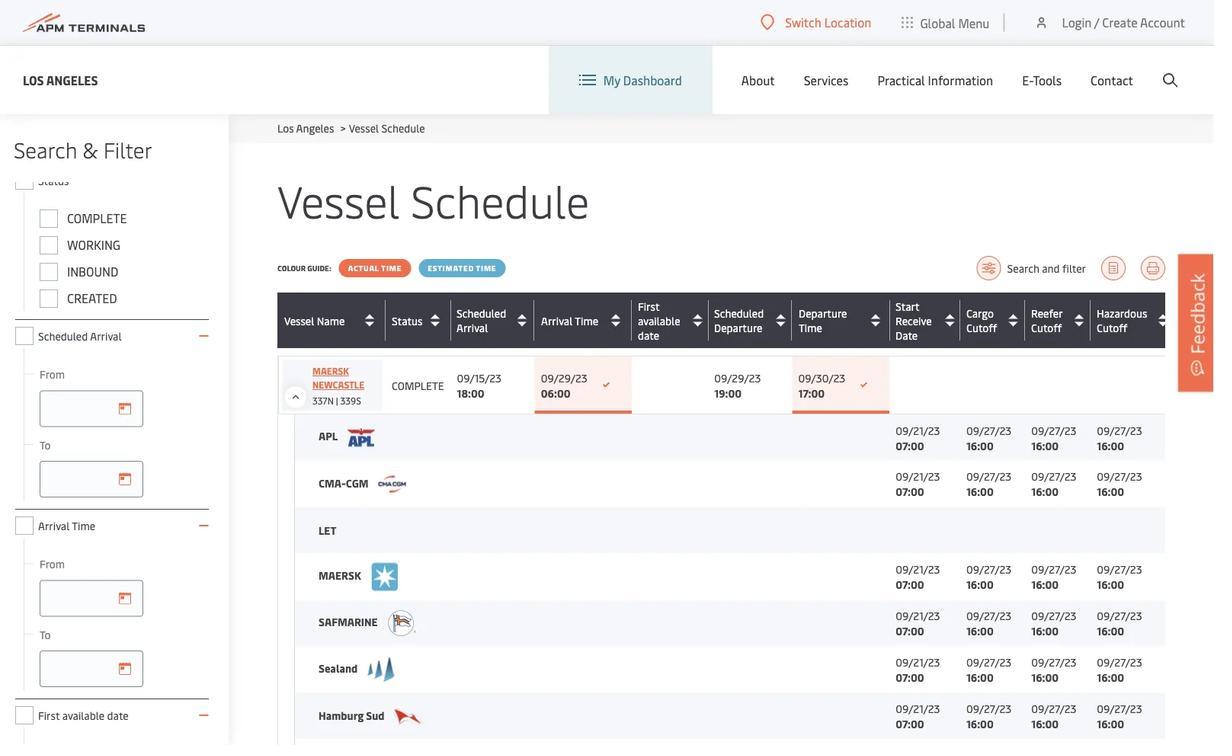 Task type: locate. For each thing, give the bounding box(es) containing it.
hamburg sud
[[319, 708, 387, 723]]

hazardous cutoff button for 2nd first available date button from left's reefer cutoff button
[[1097, 306, 1172, 335]]

1 first available date button from the left
[[638, 299, 705, 342]]

19:00
[[715, 386, 742, 400]]

1 vertical spatial from text field
[[40, 581, 143, 617]]

time
[[575, 313, 599, 328], [575, 313, 599, 328], [799, 321, 822, 335], [799, 321, 823, 335], [72, 519, 95, 533]]

From text field
[[40, 391, 143, 427], [40, 581, 143, 617]]

4 09/21/23 from the top
[[896, 609, 941, 623]]

1 departure time from the left
[[799, 306, 847, 335]]

login / create account
[[1063, 14, 1186, 31]]

07:00 for sealand
[[896, 671, 925, 685]]

1 09/29/23 from the left
[[541, 371, 588, 385]]

hazardous for hazardous cutoff button for 2nd first available date button from left's reefer cutoff button
[[1097, 306, 1148, 321]]

hazardous cutoff button for first first available date button from left's reefer cutoff button
[[1098, 306, 1173, 335]]

09/29/23 19:00
[[715, 371, 761, 400]]

date
[[638, 328, 660, 342], [638, 328, 660, 342], [107, 709, 129, 723]]

0 vertical spatial los angeles link
[[23, 71, 98, 90]]

2 to text field from the top
[[40, 651, 143, 688]]

search left &
[[14, 135, 77, 164]]

09/21/23 for apl
[[896, 423, 941, 438]]

first for first first available date button from left
[[638, 299, 660, 313]]

complete up working
[[67, 210, 127, 226]]

schedule
[[382, 121, 425, 135], [411, 170, 590, 230]]

search for search and filter
[[1008, 261, 1040, 276]]

arrival
[[541, 313, 573, 328], [541, 313, 573, 328], [457, 321, 488, 335], [457, 321, 489, 335], [90, 329, 122, 344], [38, 519, 70, 533]]

1 07:00 from the top
[[896, 438, 925, 453]]

from text field for arrival
[[40, 391, 143, 427]]

2 time from the left
[[476, 263, 497, 273]]

e-
[[1023, 72, 1034, 88]]

angeles for los angeles > vessel schedule
[[296, 121, 334, 135]]

start receive date button for the departure time button associated with first first available date button from left
[[896, 299, 957, 342]]

0 vertical spatial los
[[23, 72, 44, 88]]

09/29/23 up 19:00
[[715, 371, 761, 385]]

1 to from the top
[[40, 438, 51, 452]]

hazardous cutoff button
[[1097, 306, 1172, 335], [1098, 306, 1173, 335]]

start
[[896, 299, 920, 313], [896, 299, 920, 313]]

scheduled departure button for the departure time button related to 2nd first available date button from left
[[715, 306, 788, 335]]

scheduled departure button
[[715, 306, 788, 335], [715, 306, 789, 335]]

1 vertical spatial to
[[40, 628, 51, 642]]

about
[[742, 72, 775, 88]]

available for first first available date button from left
[[638, 313, 680, 328]]

1 from text field from the top
[[40, 391, 143, 427]]

5 09/21/23 07:00 from the top
[[896, 655, 941, 685]]

1 horizontal spatial 09/29/23
[[715, 371, 761, 385]]

maersk up newcastle
[[313, 365, 349, 377]]

status button
[[392, 308, 447, 333], [392, 308, 448, 333]]

date for first first available date button from left
[[638, 328, 660, 342]]

login / create account link
[[1034, 0, 1186, 45]]

angeles for los angeles
[[46, 72, 98, 88]]

hazardous cutoff
[[1097, 306, 1148, 335], [1098, 306, 1148, 335]]

angeles
[[46, 72, 98, 88], [296, 121, 334, 135]]

1 horizontal spatial search
[[1008, 261, 1040, 276]]

1 time from the left
[[382, 263, 402, 273]]

1 to text field from the top
[[40, 461, 143, 498]]

time for estimated time
[[476, 263, 497, 273]]

2 arrival time button from the left
[[541, 308, 628, 333]]

from
[[40, 367, 65, 382], [40, 557, 65, 572]]

09/21/23
[[896, 423, 941, 438], [896, 469, 941, 484], [896, 562, 941, 577], [896, 609, 941, 623], [896, 655, 941, 670], [896, 702, 941, 716]]

To text field
[[40, 461, 143, 498], [40, 651, 143, 688]]

0 vertical spatial to text field
[[40, 461, 143, 498]]

angeles up search & filter at the left top of the page
[[46, 72, 98, 88]]

hazardous cutoff for hazardous cutoff button for 2nd first available date button from left's reefer cutoff button
[[1097, 306, 1148, 335]]

1 09/21/23 from the top
[[896, 423, 941, 438]]

maersk
[[313, 365, 349, 377], [319, 568, 364, 583]]

maersk left maersk image
[[319, 568, 364, 583]]

0 horizontal spatial los
[[23, 72, 44, 88]]

2 09/21/23 from the top
[[896, 469, 941, 484]]

from text field for time
[[40, 581, 143, 617]]

time for the departure time button associated with first first available date button from left
[[799, 321, 822, 335]]

create
[[1103, 14, 1138, 31]]

search and filter button
[[977, 256, 1087, 281]]

complete left 18:00
[[392, 378, 444, 393]]

start receive date button for the departure time button related to 2nd first available date button from left
[[896, 299, 957, 342]]

search
[[14, 135, 77, 164], [1008, 261, 1040, 276]]

None checkbox
[[15, 172, 34, 190], [15, 707, 34, 725], [15, 172, 34, 190], [15, 707, 34, 725]]

1 vertical spatial los angeles link
[[278, 121, 334, 135]]

los angeles link left >
[[278, 121, 334, 135]]

guide:
[[308, 263, 331, 273]]

09/29/23 06:00
[[541, 371, 588, 400]]

4 09/21/23 07:00 from the top
[[896, 609, 941, 639]]

date for the departure time button associated with first first available date button from left
[[896, 328, 919, 342]]

6 09/21/23 from the top
[[896, 702, 941, 716]]

to text field for time
[[40, 651, 143, 688]]

3 07:00 from the top
[[896, 578, 925, 592]]

2 09/29/23 from the left
[[715, 371, 761, 385]]

4 07:00 from the top
[[896, 624, 925, 639]]

sealand image
[[368, 658, 395, 682]]

search and filter
[[1008, 261, 1087, 276]]

los
[[23, 72, 44, 88], [278, 121, 294, 135]]

COMPLETE checkbox
[[40, 210, 58, 228]]

0 horizontal spatial search
[[14, 135, 77, 164]]

cargo cutoff button
[[967, 306, 1022, 335], [967, 306, 1022, 335]]

2 to from the top
[[40, 628, 51, 642]]

angeles left >
[[296, 121, 334, 135]]

search & filter
[[14, 135, 152, 164]]

1 vertical spatial from
[[40, 557, 65, 572]]

to
[[40, 438, 51, 452], [40, 628, 51, 642]]

departure
[[799, 306, 847, 321], [799, 306, 848, 321], [715, 321, 763, 335], [715, 321, 763, 335]]

time for arrival time 'button' corresponding to scheduled arrival button associated with status button corresponding to first first available date button from left
[[575, 313, 599, 328]]

09/29/23 for 19:00
[[715, 371, 761, 385]]

receive
[[896, 313, 932, 328], [896, 313, 933, 328]]

1 from from the top
[[40, 367, 65, 382]]

cma-cgm
[[319, 476, 371, 490]]

departure time for the departure time button related to 2nd first available date button from left
[[799, 306, 848, 335]]

1 vertical spatial search
[[1008, 261, 1040, 276]]

vessel name for status button corresponding to 2nd first available date button from left
[[284, 313, 345, 328]]

6 07:00 from the top
[[896, 717, 925, 732]]

0 vertical spatial angeles
[[46, 72, 98, 88]]

2 departure time button from the left
[[799, 306, 887, 335]]

0 vertical spatial schedule
[[382, 121, 425, 135]]

name for status button corresponding to 2nd first available date button from left
[[317, 313, 345, 328]]

0 horizontal spatial angeles
[[46, 72, 98, 88]]

first available date
[[638, 299, 680, 342], [638, 299, 681, 342], [38, 709, 129, 723]]

arrival time button
[[541, 308, 628, 333], [541, 308, 628, 333]]

date for the departure time button related to 2nd first available date button from left
[[896, 328, 918, 342]]

departure time button for 2nd first available date button from left
[[799, 306, 887, 335]]

5 09/21/23 from the top
[[896, 655, 941, 670]]

6 09/21/23 07:00 from the top
[[896, 702, 941, 732]]

maersk for maersk newcastle 337n | 339s
[[313, 365, 349, 377]]

1 vertical spatial to text field
[[40, 651, 143, 688]]

1 vertical spatial maersk
[[319, 568, 364, 583]]

2 09/21/23 07:00 from the top
[[896, 469, 941, 499]]

available for 2nd first available date button from left
[[638, 313, 681, 328]]

scheduled arrival
[[457, 306, 507, 335], [457, 306, 507, 335], [38, 329, 122, 344]]

2 cargo cutoff from the left
[[967, 306, 998, 335]]

0 horizontal spatial time
[[382, 263, 402, 273]]

1 horizontal spatial angeles
[[296, 121, 334, 135]]

arrival time for scheduled arrival button associated with status button corresponding to first first available date button from left
[[541, 313, 599, 328]]

1 vertical spatial angeles
[[296, 121, 334, 135]]

1 arrival time button from the left
[[541, 308, 628, 333]]

available
[[638, 313, 680, 328], [638, 313, 681, 328], [62, 709, 105, 723]]

start receive date for start receive date button for the departure time button associated with first first available date button from left
[[896, 299, 933, 342]]

3 09/21/23 07:00 from the top
[[896, 562, 941, 592]]

1 horizontal spatial los
[[278, 121, 294, 135]]

5 07:00 from the top
[[896, 671, 925, 685]]

1 horizontal spatial time
[[476, 263, 497, 273]]

from for arrival time
[[40, 557, 65, 572]]

about button
[[742, 46, 775, 114]]

scheduled arrival button for status button corresponding to first first available date button from left
[[457, 306, 531, 335]]

09/21/23 07:00
[[896, 423, 941, 453], [896, 469, 941, 499], [896, 562, 941, 592], [896, 609, 941, 639], [896, 655, 941, 685], [896, 702, 941, 732]]

colour
[[278, 263, 306, 273]]

339s
[[341, 395, 361, 407]]

2 status button from the left
[[392, 308, 448, 333]]

1 departure time button from the left
[[799, 306, 886, 335]]

scheduled
[[457, 306, 507, 321], [457, 306, 507, 321], [715, 306, 764, 321], [715, 306, 765, 321], [38, 329, 88, 344]]

09/29/23 up 06:00
[[541, 371, 588, 385]]

vessel name
[[284, 313, 345, 328], [284, 313, 345, 328]]

start for first first available date button from left
[[896, 299, 920, 313]]

09/21/23 07:00 for maersk
[[896, 562, 941, 592]]

switch location
[[786, 14, 872, 31]]

0 vertical spatial search
[[14, 135, 77, 164]]

0 vertical spatial from
[[40, 367, 65, 382]]

&
[[83, 135, 98, 164]]

reefer cutoff button for 2nd first available date button from left
[[1032, 306, 1087, 335]]

reefer cutoff button for first first available date button from left
[[1032, 306, 1088, 335]]

time right 'estimated'
[[476, 263, 497, 273]]

vessel name button for status button corresponding to first first available date button from left
[[284, 308, 382, 333]]

cma-
[[319, 476, 346, 490]]

hazardous
[[1097, 306, 1148, 321], [1098, 306, 1148, 321]]

1 status button from the left
[[392, 308, 447, 333]]

feedback button
[[1179, 255, 1215, 392]]

departure time button
[[799, 306, 886, 335], [799, 306, 887, 335]]

time
[[382, 263, 402, 273], [476, 263, 497, 273]]

vessel name button
[[284, 308, 382, 333], [284, 308, 382, 333]]

name
[[317, 313, 345, 328], [317, 313, 345, 328]]

09/21/23 07:00 for cma-cgm
[[896, 469, 941, 499]]

None checkbox
[[15, 327, 34, 345], [15, 517, 34, 535], [15, 327, 34, 345], [15, 517, 34, 535]]

07:00
[[896, 438, 925, 453], [896, 485, 925, 499], [896, 578, 925, 592], [896, 624, 925, 639], [896, 671, 925, 685], [896, 717, 925, 732]]

reefer
[[1032, 306, 1063, 321], [1032, 306, 1063, 321]]

cargo
[[967, 306, 994, 321], [967, 306, 994, 321]]

1 vertical spatial complete
[[392, 378, 444, 393]]

dashboard
[[624, 72, 682, 88]]

0 vertical spatial maersk
[[313, 365, 349, 377]]

2 cargo from the left
[[967, 306, 994, 321]]

scheduled departure
[[715, 306, 764, 335], [715, 306, 765, 335]]

filter
[[103, 135, 152, 164]]

first available date for 2nd first available date button from left
[[638, 299, 681, 342]]

2 departure time from the left
[[799, 306, 848, 335]]

reefer cutoff for first first available date button from left's reefer cutoff button
[[1032, 306, 1063, 335]]

0 vertical spatial to
[[40, 438, 51, 452]]

departure time button for first first available date button from left
[[799, 306, 886, 335]]

time right "actual"
[[382, 263, 402, 273]]

2 07:00 from the top
[[896, 485, 925, 499]]

complete
[[67, 210, 127, 226], [392, 378, 444, 393]]

date
[[896, 328, 918, 342], [896, 328, 919, 342]]

search inside button
[[1008, 261, 1040, 276]]

practical
[[878, 72, 926, 88]]

1 horizontal spatial complete
[[392, 378, 444, 393]]

09/21/23 for cma-cgm
[[896, 469, 941, 484]]

search left and
[[1008, 261, 1040, 276]]

global menu button
[[887, 0, 1005, 45]]

2 from from the top
[[40, 557, 65, 572]]

reefer cutoff
[[1032, 306, 1063, 335], [1032, 306, 1063, 335]]

0 horizontal spatial 09/29/23
[[541, 371, 588, 385]]

1 vertical spatial los
[[278, 121, 294, 135]]

cargo cutoff button for 2nd first available date button from left's reefer cutoff button
[[967, 306, 1022, 335]]

16:00
[[967, 438, 994, 453], [1032, 438, 1059, 453], [1098, 438, 1125, 453], [967, 485, 994, 499], [1032, 485, 1059, 499], [1098, 485, 1125, 499], [967, 578, 994, 592], [1032, 578, 1059, 592], [1098, 578, 1125, 592], [967, 624, 994, 639], [1032, 624, 1059, 639], [1098, 624, 1125, 639], [967, 671, 994, 685], [1032, 671, 1059, 685], [1098, 671, 1125, 685], [967, 717, 994, 732], [1032, 717, 1059, 732], [1098, 717, 1125, 732]]

0 vertical spatial from text field
[[40, 391, 143, 427]]

09/29/23
[[541, 371, 588, 385], [715, 371, 761, 385]]

09/29/23 for 06:00
[[541, 371, 588, 385]]

1 cargo cutoff button from the left
[[967, 306, 1022, 335]]

0 vertical spatial complete
[[67, 210, 127, 226]]

09/21/23 for sealand
[[896, 655, 941, 670]]

3 09/21/23 from the top
[[896, 562, 941, 577]]

cutoff
[[967, 321, 998, 335], [967, 321, 998, 335], [1032, 321, 1062, 335], [1032, 321, 1063, 335], [1097, 321, 1128, 335], [1098, 321, 1128, 335]]

maersk inside "maersk newcastle 337n | 339s"
[[313, 365, 349, 377]]

scheduled arrival for scheduled arrival button associated with status button corresponding to 2nd first available date button from left
[[457, 306, 507, 335]]

my dashboard button
[[579, 46, 682, 114]]

2 cargo cutoff button from the left
[[967, 306, 1022, 335]]

los for los angeles
[[23, 72, 44, 88]]

2 from text field from the top
[[40, 581, 143, 617]]

start receive date button
[[896, 299, 957, 342], [896, 299, 957, 342]]

los angeles link up search & filter at the left top of the page
[[23, 71, 98, 90]]

1 09/21/23 07:00 from the top
[[896, 423, 941, 453]]

contact
[[1091, 72, 1134, 88]]

1 cargo cutoff from the left
[[967, 306, 998, 335]]

tools
[[1034, 72, 1062, 88]]

scheduled arrival button
[[457, 306, 531, 335], [457, 306, 531, 335]]



Task type: vqa. For each thing, say whether or not it's contained in the screenshot.


Task type: describe. For each thing, give the bounding box(es) containing it.
09/15/23 18:00
[[457, 371, 502, 400]]

hazardous cutoff for hazardous cutoff button related to first first available date button from left's reefer cutoff button
[[1098, 306, 1148, 335]]

start for 2nd first available date button from left
[[896, 299, 920, 313]]

07:00 for cma-cgm
[[896, 485, 925, 499]]

menu
[[959, 14, 990, 31]]

maersk newcastle 337n | 339s
[[313, 365, 365, 407]]

WORKING checkbox
[[40, 236, 58, 255]]

1 horizontal spatial los angeles link
[[278, 121, 334, 135]]

vessel name for status button corresponding to first first available date button from left
[[284, 313, 345, 328]]

/
[[1095, 14, 1100, 31]]

18:00
[[457, 386, 485, 400]]

hamburg
[[319, 708, 364, 723]]

time for actual time
[[382, 263, 402, 273]]

scheduled departure button for the departure time button associated with first first available date button from left
[[715, 306, 789, 335]]

working
[[67, 237, 121, 253]]

cgm
[[346, 476, 369, 490]]

global menu
[[921, 14, 990, 31]]

feedback
[[1185, 274, 1210, 355]]

scheduled arrival for scheduled arrival button associated with status button corresponding to first first available date button from left
[[457, 306, 507, 335]]

vessel name button for status button corresponding to 2nd first available date button from left
[[284, 308, 382, 333]]

los angeles > vessel schedule
[[278, 121, 425, 135]]

information
[[928, 72, 994, 88]]

to text field for arrival
[[40, 461, 143, 498]]

scheduled arrival button for status button corresponding to 2nd first available date button from left
[[457, 306, 531, 335]]

and
[[1043, 261, 1060, 276]]

1 cargo from the left
[[967, 306, 994, 321]]

to for scheduled arrival
[[40, 438, 51, 452]]

status button for first first available date button from left
[[392, 308, 447, 333]]

los for los angeles > vessel schedule
[[278, 121, 294, 135]]

actual time
[[348, 263, 402, 273]]

09/21/23 for maersk
[[896, 562, 941, 577]]

contact button
[[1091, 46, 1134, 114]]

reefer for first first available date button from left's reefer cutoff button
[[1032, 306, 1063, 321]]

cargo cutoff for first first available date button from left's reefer cutoff button's cargo cutoff button
[[967, 306, 998, 335]]

reefer for 2nd first available date button from left's reefer cutoff button
[[1032, 306, 1063, 321]]

switch
[[786, 14, 822, 31]]

newcastle
[[313, 379, 365, 391]]

|
[[336, 395, 338, 407]]

09/21/23 07:00 for sealand
[[896, 655, 941, 685]]

07:00 for safmarine
[[896, 624, 925, 639]]

09/21/23 for safmarine
[[896, 609, 941, 623]]

safmarine
[[319, 615, 380, 629]]

1 vertical spatial schedule
[[411, 170, 590, 230]]

status for status button corresponding to first first available date button from left
[[392, 313, 423, 328]]

safmarine image
[[388, 611, 415, 637]]

status button for 2nd first available date button from left
[[392, 308, 448, 333]]

created
[[67, 290, 117, 307]]

time for the departure time button related to 2nd first available date button from left
[[799, 321, 823, 335]]

actual
[[348, 263, 379, 273]]

first for 2nd first available date button from left
[[638, 299, 660, 313]]

09/21/23 for hamburg sud
[[896, 702, 941, 716]]

cargo cutoff button for first first available date button from left's reefer cutoff button
[[967, 306, 1022, 335]]

maersk for maersk
[[319, 568, 364, 583]]

2 first available date button from the left
[[638, 299, 705, 342]]

09/21/23 07:00 for apl
[[896, 423, 941, 453]]

los angeles
[[23, 72, 98, 88]]

337n
[[313, 395, 334, 407]]

09/30/23
[[799, 371, 846, 385]]

e-tools
[[1023, 72, 1062, 88]]

search for search & filter
[[14, 135, 77, 164]]

09/21/23 07:00 for safmarine
[[896, 609, 941, 639]]

apl
[[319, 429, 340, 443]]

estimated
[[428, 263, 474, 273]]

apl image
[[348, 429, 375, 447]]

0 horizontal spatial complete
[[67, 210, 127, 226]]

practical information
[[878, 72, 994, 88]]

account
[[1141, 14, 1186, 31]]

switch location button
[[761, 14, 872, 31]]

07:00 for maersk
[[896, 578, 925, 592]]

17:00
[[799, 386, 825, 400]]

my
[[604, 72, 621, 88]]

inbound
[[67, 263, 118, 280]]

>
[[341, 121, 346, 135]]

cma cgm image
[[379, 476, 406, 493]]

services button
[[804, 46, 849, 114]]

global
[[921, 14, 956, 31]]

hazardous for hazardous cutoff button related to first first available date button from left's reefer cutoff button
[[1098, 306, 1148, 321]]

e-tools button
[[1023, 46, 1062, 114]]

09/21/23 07:00 for hamburg sud
[[896, 702, 941, 732]]

09/15/23
[[457, 371, 502, 385]]

hamburg sud image
[[395, 710, 422, 726]]

to for arrival time
[[40, 628, 51, 642]]

vessel schedule
[[278, 170, 590, 230]]

arrival time button for scheduled arrival button associated with status button corresponding to first first available date button from left
[[541, 308, 628, 333]]

my dashboard
[[604, 72, 682, 88]]

status for status button corresponding to 2nd first available date button from left
[[392, 313, 423, 328]]

0 horizontal spatial los angeles link
[[23, 71, 98, 90]]

let
[[319, 524, 337, 538]]

login
[[1063, 14, 1092, 31]]

INBOUND checkbox
[[40, 263, 58, 281]]

09/30/23 17:00
[[799, 371, 846, 400]]

07:00 for apl
[[896, 438, 925, 453]]

location
[[825, 14, 872, 31]]

maersk image
[[371, 562, 399, 592]]

departure time for the departure time button associated with first first available date button from left
[[799, 306, 847, 335]]

start receive date for start receive date button associated with the departure time button related to 2nd first available date button from left
[[896, 299, 932, 342]]

07:00 for hamburg sud
[[896, 717, 925, 732]]

filter
[[1063, 261, 1087, 276]]

CREATED checkbox
[[40, 290, 58, 308]]

sealand
[[319, 661, 360, 676]]

date for 2nd first available date button from left
[[638, 328, 660, 342]]

from for scheduled arrival
[[40, 367, 65, 382]]

cargo cutoff for cargo cutoff button associated with 2nd first available date button from left's reefer cutoff button
[[967, 306, 998, 335]]

practical information button
[[878, 46, 994, 114]]

arrival time for scheduled arrival button associated with status button corresponding to 2nd first available date button from left
[[541, 313, 599, 328]]

reefer cutoff for 2nd first available date button from left's reefer cutoff button
[[1032, 306, 1063, 335]]

06:00
[[541, 386, 571, 400]]

name for status button corresponding to first first available date button from left
[[317, 313, 345, 328]]

services
[[804, 72, 849, 88]]

sud
[[366, 708, 385, 723]]

arrival time button for scheduled arrival button associated with status button corresponding to 2nd first available date button from left
[[541, 308, 628, 333]]

colour guide:
[[278, 263, 331, 273]]

first available date for first first available date button from left
[[638, 299, 680, 342]]

time for arrival time 'button' related to scheduled arrival button associated with status button corresponding to 2nd first available date button from left
[[575, 313, 599, 328]]

estimated time
[[428, 263, 497, 273]]



